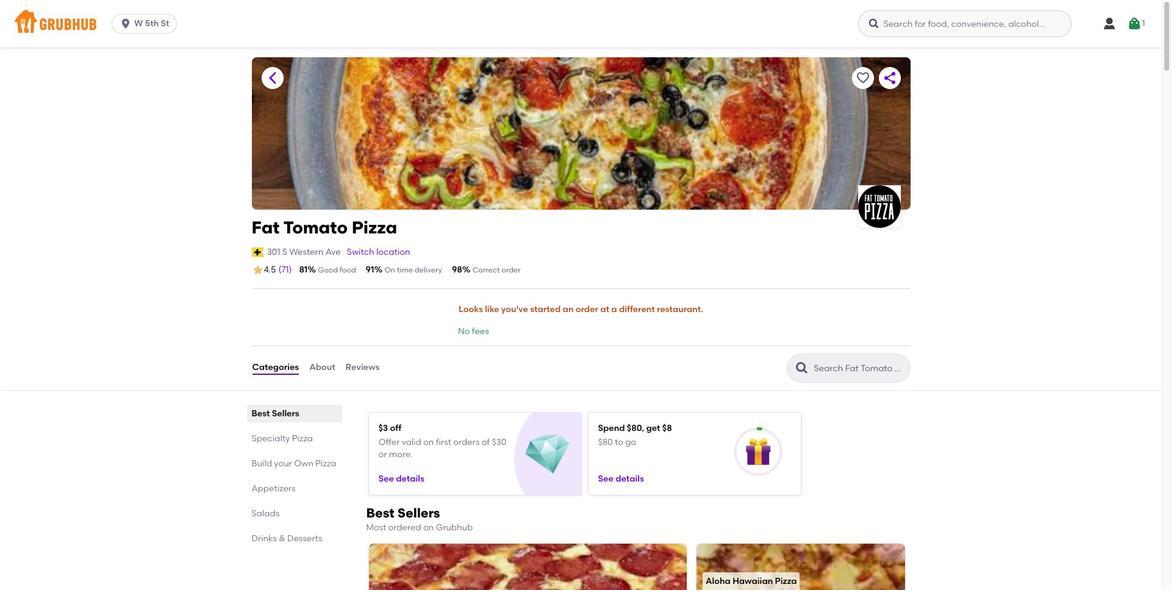 Task type: vqa. For each thing, say whether or not it's contained in the screenshot.


Task type: describe. For each thing, give the bounding box(es) containing it.
save this restaurant button
[[852, 67, 874, 89]]

see for $80 to go
[[598, 474, 613, 484]]

location
[[376, 247, 410, 257]]

ordered
[[388, 522, 421, 533]]

of
[[482, 437, 490, 448]]

more.
[[389, 450, 413, 460]]

4.5
[[264, 265, 276, 275]]

grubhub
[[436, 522, 473, 533]]

see details button for $80 to go
[[598, 469, 644, 491]]

specialty pizza
[[252, 433, 313, 444]]

about
[[309, 363, 335, 373]]

share icon image
[[882, 71, 897, 85]]

$80
[[598, 437, 613, 448]]

see details button for offer valid on first orders of $30 or more.
[[378, 469, 424, 491]]

looks like you've started an order at a different restaurant. button
[[458, 297, 704, 323]]

fees
[[472, 326, 489, 337]]

reviews button
[[345, 346, 380, 390]]

save this restaurant image
[[855, 71, 870, 85]]

to
[[615, 437, 623, 448]]

your
[[274, 458, 292, 469]]

order inside button
[[576, 304, 598, 315]]

on for sellers
[[423, 522, 434, 533]]

go
[[625, 437, 636, 448]]

s
[[282, 247, 287, 257]]

correct
[[473, 266, 500, 274]]

301 s western ave
[[267, 247, 341, 257]]

sellers for best sellers
[[272, 408, 299, 419]]

$30
[[492, 437, 506, 448]]

good food
[[318, 266, 356, 274]]

different
[[619, 304, 655, 315]]

switch location button
[[346, 246, 411, 259]]

1 button
[[1127, 13, 1145, 35]]

most
[[366, 522, 386, 533]]

best sellers
[[252, 408, 299, 419]]

Search Fat Tomato Pizza search field
[[813, 363, 906, 374]]

orders
[[453, 437, 480, 448]]

food
[[340, 266, 356, 274]]

subscription pass image
[[252, 248, 264, 257]]

aloha
[[706, 577, 731, 587]]

appetizers
[[252, 483, 296, 494]]

western
[[289, 247, 323, 257]]

details for $80 to go
[[616, 474, 644, 484]]

or
[[378, 450, 387, 460]]

offer
[[378, 437, 400, 448]]

$3
[[378, 423, 388, 433]]

pizza up the switch location
[[352, 217, 397, 238]]

reviews
[[346, 363, 380, 373]]

pizza right own
[[315, 458, 336, 469]]

$80,
[[627, 423, 644, 433]]

build
[[252, 458, 272, 469]]

caret left icon image
[[265, 71, 280, 85]]

best for best sellers
[[252, 408, 270, 419]]

details for offer valid on first orders of $30 or more.
[[396, 474, 424, 484]]

fat tomato pizza
[[252, 217, 397, 238]]

star icon image
[[252, 264, 264, 276]]

own
[[294, 458, 313, 469]]

&
[[279, 533, 285, 544]]

main navigation navigation
[[0, 0, 1162, 48]]

w
[[134, 18, 143, 29]]

fat
[[252, 217, 280, 238]]

sellers for best sellers most ordered on grubhub
[[398, 505, 440, 521]]

st
[[161, 18, 169, 29]]

restaurant.
[[657, 304, 703, 315]]

first
[[436, 437, 451, 448]]

fat tomato pizza logo image
[[858, 185, 901, 228]]

correct order
[[473, 266, 521, 274]]

$3 off offer valid on first orders of $30 or more.
[[378, 423, 506, 460]]

off
[[390, 423, 402, 433]]

tomato
[[283, 217, 348, 238]]

best sellers most ordered on grubhub
[[366, 505, 473, 533]]

salads
[[252, 508, 280, 519]]

no fees
[[458, 326, 489, 337]]

at
[[600, 304, 609, 315]]

build your own pizza
[[252, 458, 336, 469]]

desserts
[[287, 533, 322, 544]]

about button
[[309, 346, 336, 390]]



Task type: locate. For each thing, give the bounding box(es) containing it.
on right ordered
[[423, 522, 434, 533]]

1 horizontal spatial best
[[366, 505, 394, 521]]

on
[[385, 266, 395, 274]]

no
[[458, 326, 470, 337]]

on inside best sellers most ordered on grubhub
[[423, 522, 434, 533]]

svg image
[[1102, 16, 1117, 31], [1127, 16, 1142, 31], [868, 18, 880, 30]]

on left first
[[423, 437, 434, 448]]

see for offer valid on first orders of $30 or more.
[[378, 474, 394, 484]]

looks
[[459, 304, 483, 315]]

301 s western ave button
[[266, 246, 341, 259]]

you've
[[501, 304, 528, 315]]

Search for food, convenience, alcohol... search field
[[858, 10, 1072, 37]]

order right correct
[[502, 266, 521, 274]]

details down more.
[[396, 474, 424, 484]]

1 vertical spatial on
[[423, 522, 434, 533]]

0 horizontal spatial sellers
[[272, 408, 299, 419]]

see details button
[[378, 469, 424, 491], [598, 469, 644, 491]]

see down or
[[378, 474, 394, 484]]

started
[[530, 304, 561, 315]]

2 details from the left
[[616, 474, 644, 484]]

see details down more.
[[378, 474, 424, 484]]

sellers inside best sellers most ordered on grubhub
[[398, 505, 440, 521]]

good
[[318, 266, 338, 274]]

ave
[[326, 247, 341, 257]]

w 5th st button
[[112, 14, 182, 34]]

best inside best sellers most ordered on grubhub
[[366, 505, 394, 521]]

1 horizontal spatial see details button
[[598, 469, 644, 491]]

1 horizontal spatial see details
[[598, 474, 644, 484]]

0 horizontal spatial order
[[502, 266, 521, 274]]

on for off
[[423, 437, 434, 448]]

see details down to on the right
[[598, 474, 644, 484]]

1 details from the left
[[396, 474, 424, 484]]

0 horizontal spatial svg image
[[868, 18, 880, 30]]

promo image
[[525, 432, 570, 477]]

0 horizontal spatial details
[[396, 474, 424, 484]]

0 vertical spatial best
[[252, 408, 270, 419]]

see down $80
[[598, 474, 613, 484]]

1 see from the left
[[378, 474, 394, 484]]

1 horizontal spatial see
[[598, 474, 613, 484]]

spend $80, get $8 $80 to go
[[598, 423, 672, 448]]

looks like you've started an order at a different restaurant.
[[459, 304, 703, 315]]

1 see details from the left
[[378, 474, 424, 484]]

0 horizontal spatial see details button
[[378, 469, 424, 491]]

1 see details button from the left
[[378, 469, 424, 491]]

drinks & desserts
[[252, 533, 322, 544]]

details
[[396, 474, 424, 484], [616, 474, 644, 484]]

(71)
[[278, 265, 292, 275]]

best
[[252, 408, 270, 419], [366, 505, 394, 521]]

2 see from the left
[[598, 474, 613, 484]]

search icon image
[[794, 361, 809, 375]]

5th
[[145, 18, 159, 29]]

svg image inside 1 button
[[1127, 16, 1142, 31]]

see details button down to on the right
[[598, 469, 644, 491]]

2 horizontal spatial svg image
[[1127, 16, 1142, 31]]

svg image
[[120, 18, 132, 30]]

on
[[423, 437, 434, 448], [423, 522, 434, 533]]

0 horizontal spatial see details
[[378, 474, 424, 484]]

spend
[[598, 423, 625, 433]]

pizza up own
[[292, 433, 313, 444]]

best up the specialty
[[252, 408, 270, 419]]

1 vertical spatial best
[[366, 505, 394, 521]]

0 horizontal spatial best
[[252, 408, 270, 419]]

best up most
[[366, 505, 394, 521]]

91
[[366, 265, 374, 275]]

pizza right "hawaiian"
[[775, 577, 797, 587]]

like
[[485, 304, 499, 315]]

301
[[267, 247, 280, 257]]

sellers up the specialty pizza in the left bottom of the page
[[272, 408, 299, 419]]

aloha hawaiian pizza button
[[697, 544, 905, 590]]

details down go
[[616, 474, 644, 484]]

reward icon image
[[745, 438, 772, 465]]

specialty
[[252, 433, 290, 444]]

get
[[646, 423, 660, 433]]

pizza
[[352, 217, 397, 238], [292, 433, 313, 444], [315, 458, 336, 469], [775, 577, 797, 587]]

best for best sellers most ordered on grubhub
[[366, 505, 394, 521]]

drinks
[[252, 533, 277, 544]]

a
[[611, 304, 617, 315]]

hawaiian
[[733, 577, 773, 587]]

on inside $3 off offer valid on first orders of $30 or more.
[[423, 437, 434, 448]]

1 horizontal spatial order
[[576, 304, 598, 315]]

98
[[452, 265, 462, 275]]

see details for offer valid on first orders of $30 or more.
[[378, 474, 424, 484]]

2 see details from the left
[[598, 474, 644, 484]]

order left at
[[576, 304, 598, 315]]

sellers up ordered
[[398, 505, 440, 521]]

time
[[397, 266, 413, 274]]

1 horizontal spatial svg image
[[1102, 16, 1117, 31]]

1
[[1142, 18, 1145, 29]]

categories button
[[252, 346, 300, 390]]

1 vertical spatial order
[[576, 304, 598, 315]]

1 horizontal spatial sellers
[[398, 505, 440, 521]]

0 vertical spatial order
[[502, 266, 521, 274]]

delivery
[[415, 266, 442, 274]]

81
[[299, 265, 308, 275]]

see
[[378, 474, 394, 484], [598, 474, 613, 484]]

aloha hawaiian pizza
[[706, 577, 797, 587]]

1 horizontal spatial details
[[616, 474, 644, 484]]

an
[[563, 304, 574, 315]]

0 vertical spatial sellers
[[272, 408, 299, 419]]

see details
[[378, 474, 424, 484], [598, 474, 644, 484]]

pizza inside button
[[775, 577, 797, 587]]

1 vertical spatial sellers
[[398, 505, 440, 521]]

$8
[[662, 423, 672, 433]]

valid
[[402, 437, 421, 448]]

sellers
[[272, 408, 299, 419], [398, 505, 440, 521]]

on time delivery
[[385, 266, 442, 274]]

2 see details button from the left
[[598, 469, 644, 491]]

0 horizontal spatial see
[[378, 474, 394, 484]]

see details for $80 to go
[[598, 474, 644, 484]]

0 vertical spatial on
[[423, 437, 434, 448]]

see details button down more.
[[378, 469, 424, 491]]

categories
[[252, 363, 299, 373]]

w 5th st
[[134, 18, 169, 29]]

switch
[[347, 247, 374, 257]]

switch location
[[347, 247, 410, 257]]



